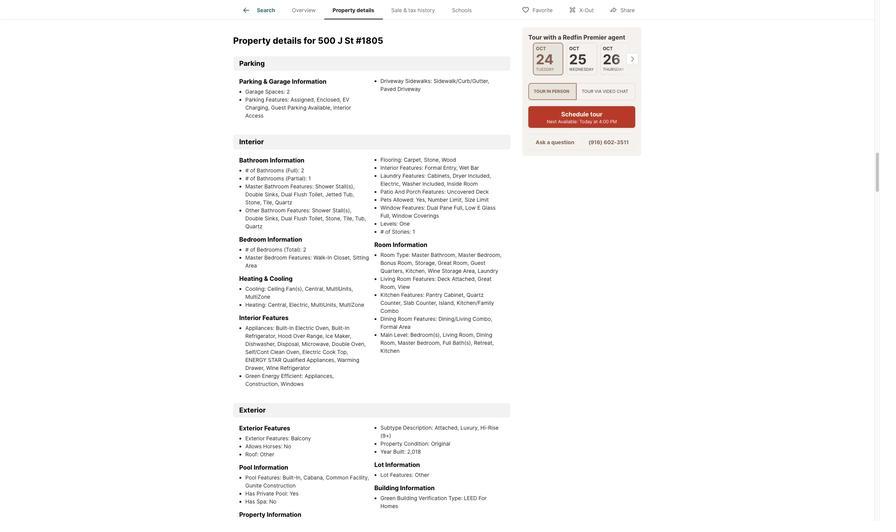 Task type: describe. For each thing, give the bounding box(es) containing it.
combo,
[[473, 315, 492, 322]]

property details tab
[[324, 1, 383, 19]]

room information
[[374, 241, 427, 248]]

leed
[[464, 495, 477, 502]]

room up the level:
[[398, 315, 412, 322]]

great inside "deck attached, great room, view"
[[478, 276, 492, 282]]

subtype description:
[[381, 425, 435, 431]]

pantry
[[426, 292, 443, 298]]

1 vertical spatial a
[[547, 139, 550, 146]]

driveway inside sidewalk/curb/gutter, paved driveway
[[398, 86, 421, 92]]

0 horizontal spatial oven,
[[286, 349, 301, 355]]

heating: central, electric, multiunits, multizone
[[245, 301, 364, 308]]

multizone for heating: central, electric, multiunits, multizone
[[339, 301, 364, 308]]

room, down room type:
[[398, 260, 414, 266]]

other inside lot information lot features: other
[[415, 472, 429, 478]]

one
[[400, 220, 410, 227]]

0 horizontal spatial garage
[[245, 88, 264, 95]]

1 horizontal spatial type:
[[449, 495, 463, 502]]

dual for tub,
[[281, 215, 292, 221]]

shower for jetted
[[315, 183, 334, 189]]

2 horizontal spatial in
[[345, 325, 350, 331]]

sidewalk/curb/gutter, paved driveway
[[381, 78, 489, 92]]

j
[[338, 35, 343, 46]]

500
[[318, 35, 336, 46]]

room, down main
[[381, 339, 396, 346]]

pets
[[381, 196, 392, 203]]

cabana,
[[304, 474, 324, 481]]

1 vertical spatial lot
[[381, 472, 389, 478]]

quartz inside pantry cabinet, quartz counter, slab counter, island, kitchen/family combo
[[467, 292, 484, 298]]

interior down access
[[239, 138, 264, 146]]

premier
[[583, 34, 607, 41]]

area,
[[463, 268, 476, 274]]

parking for parking & garage information garage spaces: 2
[[239, 78, 262, 85]]

0 vertical spatial electric
[[295, 325, 314, 331]]

bedroom, inside bedroom(s), living room, dining room, master bedroom, full bath(s), retreat, kitchen
[[417, 339, 441, 346]]

cooling
[[270, 275, 293, 282]]

rise
[[488, 425, 499, 431]]

cabinet,
[[444, 292, 465, 298]]

favorite button
[[516, 2, 559, 17]]

next
[[547, 119, 557, 125]]

person
[[552, 89, 569, 94]]

double inside built-in electric oven, built-in refrigerator, hood over range, ice maker, dishwasher, disposal, microwave, double oven, self/cont clean oven, electric cook top, energy star qualified appliances, warming drawer, wine refrigerator
[[332, 341, 350, 347]]

sinks, for tile,
[[265, 191, 280, 197]]

allows
[[245, 443, 262, 450]]

information for pool information
[[254, 464, 288, 471]]

green for green energy efficient:
[[245, 373, 261, 379]]

x-
[[580, 7, 585, 13]]

2 for bedroom information
[[303, 246, 306, 253]]

appliances, inside appliances, construction, windows
[[305, 373, 334, 379]]

& for heating
[[264, 275, 268, 282]]

dining room features:
[[381, 315, 439, 322]]

clean
[[270, 349, 285, 355]]

no inside the "exterior features exterior features: balcony allows horses: no roof: other"
[[284, 443, 291, 450]]

0 horizontal spatial dining
[[381, 315, 396, 322]]

toilet, for master bathroom features:
[[309, 191, 324, 197]]

(916) 602-3511 link
[[588, 139, 629, 146]]

information for building information
[[400, 484, 435, 492]]

driveway sidewalks:
[[381, 78, 434, 84]]

sale & tax history tab
[[383, 1, 444, 19]]

limit
[[477, 196, 489, 203]]

features: up bedroom(s), in the bottom of the page
[[414, 315, 437, 322]]

flooring: carpet, stone, wood interior features: formal entry, wet bar
[[381, 156, 479, 171]]

self/cont
[[245, 349, 269, 355]]

1 vertical spatial central,
[[268, 301, 288, 308]]

bedroom(s),
[[410, 331, 441, 338]]

lot information lot features: other
[[374, 461, 429, 478]]

paved
[[381, 86, 396, 92]]

tub, inside shower stall(s), double sinks, dual flush toilet, stone, tile, tub, quartz
[[355, 215, 366, 221]]

interior inside assigned, enclosed, ev charging, guest parking available, interior access
[[333, 104, 351, 111]]

interior down heating:
[[239, 314, 261, 322]]

at
[[594, 119, 598, 125]]

main level:
[[381, 331, 410, 338]]

1 vertical spatial electric
[[302, 349, 321, 355]]

4:00
[[599, 119, 609, 125]]

(9+)
[[381, 433, 391, 439]]

attached, inside "deck attached, great room, view"
[[452, 276, 476, 282]]

property details for 500 j st #1805
[[233, 35, 383, 46]]

features: down kitchen,
[[413, 276, 436, 282]]

shower for stone,
[[312, 207, 331, 213]]

multiunits, for central,
[[326, 285, 353, 292]]

oct for 25
[[569, 46, 579, 51]]

features: down (partial):
[[290, 183, 314, 189]]

built-in, cabana, common facility, gunite construction
[[245, 474, 369, 489]]

question
[[551, 139, 574, 146]]

stall(s), for tub,
[[336, 183, 355, 189]]

features for exterior
[[264, 425, 290, 432]]

assigned,
[[291, 96, 315, 103]]

tab list containing search
[[233, 0, 487, 19]]

charging,
[[245, 104, 270, 111]]

0 vertical spatial garage
[[269, 78, 291, 85]]

0 horizontal spatial laundry
[[381, 172, 401, 179]]

schools tab
[[444, 1, 480, 19]]

of for levels:
[[385, 228, 391, 235]]

schedule tour next available: today at 4:00 pm
[[547, 111, 617, 125]]

guest inside assigned, enclosed, ev charging, guest parking available, interior access
[[271, 104, 286, 111]]

0 vertical spatial living
[[381, 276, 395, 282]]

built- up maker,
[[332, 325, 345, 331]]

x-out
[[580, 7, 594, 13]]

features: down pool information
[[258, 474, 281, 481]]

tour for tour via video chat
[[582, 89, 593, 94]]

other bathroom features:
[[245, 207, 312, 213]]

1 vertical spatial building
[[397, 495, 417, 502]]

room inside cabinets, dryer included, electric, washer included, inside room
[[464, 180, 478, 187]]

information for bathroom information # of bathrooms (full): 2 # of bathrooms (partial): 1
[[270, 156, 305, 164]]

combo
[[381, 307, 399, 314]]

washer
[[402, 180, 421, 187]]

pantry cabinet, quartz counter, slab counter, island, kitchen/family combo
[[381, 292, 494, 314]]

attached, inside attached, luxury, hi-rise (9+)
[[435, 425, 459, 431]]

tile, inside shower stall(s), double sinks, dual flush toilet, stone, tile, tub, quartz
[[343, 215, 354, 221]]

flush for other bathroom features:
[[294, 215, 307, 221]]

pool for pool features:
[[245, 474, 256, 481]]

in for walk-
[[328, 254, 332, 261]]

exterior for exterior features exterior features: balcony allows horses: no roof: other
[[239, 425, 263, 432]]

ask a question
[[536, 139, 574, 146]]

closet,
[[334, 254, 351, 261]]

ev
[[343, 96, 350, 103]]

features: down the (total):
[[289, 254, 312, 261]]

history
[[418, 7, 435, 13]]

2 counter, from the left
[[416, 299, 437, 306]]

dual for stone,
[[281, 191, 292, 197]]

jetted
[[326, 191, 342, 197]]

(full):
[[286, 167, 300, 173]]

uncovered
[[447, 188, 475, 195]]

0 horizontal spatial full,
[[381, 212, 391, 219]]

year
[[381, 449, 392, 455]]

electric, inside cabinets, dryer included, electric, washer included, inside room
[[381, 180, 401, 187]]

patio and porch features: uncovered deck pets allowed: yes, number limit, size limit
[[381, 188, 489, 203]]

with
[[543, 34, 556, 41]]

0 horizontal spatial type:
[[396, 252, 410, 258]]

24
[[536, 51, 554, 68]]

property condition: original year built: 2,018
[[381, 441, 450, 455]]

cooling:
[[245, 285, 268, 292]]

kitchen,
[[406, 268, 426, 274]]

# for levels:
[[381, 228, 384, 235]]

storage
[[442, 268, 462, 274]]

& for parking
[[263, 78, 268, 85]]

levels:
[[381, 220, 398, 227]]

0 vertical spatial oven,
[[316, 325, 330, 331]]

schedule
[[561, 111, 589, 118]]

details for property details
[[357, 7, 374, 13]]

private
[[257, 490, 274, 497]]

0 vertical spatial lot
[[374, 461, 384, 469]]

share
[[621, 7, 635, 13]]

x-out button
[[562, 2, 600, 17]]

appliances, inside built-in electric oven, built-in refrigerator, hood over range, ice maker, dishwasher, disposal, microwave, double oven, self/cont clean oven, electric cook top, energy star qualified appliances, warming drawer, wine refrigerator
[[307, 357, 336, 363]]

next image
[[626, 53, 638, 65]]

master for master bathroom features:
[[245, 183, 263, 189]]

exterior for exterior
[[239, 406, 266, 414]]

cook
[[323, 349, 336, 355]]

ceiling
[[268, 285, 285, 292]]

1 vertical spatial included,
[[423, 180, 446, 187]]

laundry inside master bathroom, master bedroom, bonus room, storage, great room, guest quarters, kitchen, wine storage area, laundry
[[478, 268, 498, 274]]

pane
[[440, 204, 452, 211]]

bathroom for other
[[261, 207, 286, 213]]

central, inside the ceiling fan(s), central, multiunits, multizone
[[305, 285, 325, 292]]

window features:
[[381, 204, 427, 211]]

2 horizontal spatial oven,
[[351, 341, 366, 347]]

favorite
[[533, 7, 553, 13]]

porch
[[406, 188, 421, 195]]

star
[[268, 357, 281, 363]]

0 vertical spatial driveway
[[381, 78, 404, 84]]

double for master
[[245, 191, 263, 197]]

room, inside "deck attached, great room, view"
[[381, 284, 396, 290]]

room up view
[[397, 276, 411, 282]]

2 for bathroom information
[[301, 167, 304, 173]]

attached, luxury, hi-rise (9+)
[[381, 425, 499, 439]]

multiunits, for electric,
[[311, 301, 338, 308]]

wednesday
[[569, 67, 594, 72]]

2 bathrooms from the top
[[257, 175, 284, 181]]

construction,
[[245, 381, 279, 387]]

ceiling fan(s), central, multiunits, multizone
[[245, 285, 353, 300]]

chat
[[617, 89, 628, 94]]

tax
[[409, 7, 416, 13]]

1 vertical spatial no
[[269, 498, 276, 505]]

1 kitchen from the top
[[381, 292, 400, 298]]

features: up slab
[[401, 292, 425, 298]]

features: down 'spaces:'
[[266, 96, 289, 103]]

subtype
[[381, 425, 402, 431]]

stall(s), for tile,
[[332, 207, 352, 213]]

heating:
[[245, 301, 267, 308]]

refrigerator,
[[245, 333, 277, 339]]

deck attached, great room, view
[[381, 276, 492, 290]]



Task type: locate. For each thing, give the bounding box(es) containing it.
0 vertical spatial window
[[381, 204, 401, 211]]

built- for interior features
[[276, 325, 289, 331]]

0 vertical spatial kitchen
[[381, 292, 400, 298]]

features:
[[266, 96, 289, 103], [400, 164, 423, 171], [403, 172, 426, 179], [290, 183, 314, 189], [422, 188, 446, 195], [402, 204, 426, 211], [287, 207, 311, 213], [289, 254, 312, 261], [413, 276, 436, 282], [401, 292, 425, 298], [414, 315, 437, 322], [266, 435, 290, 442], [390, 472, 414, 478], [258, 474, 281, 481]]

list box
[[528, 83, 635, 100]]

# for bathroom
[[245, 167, 249, 173]]

parking for parking features:
[[245, 96, 264, 103]]

1 vertical spatial guest
[[471, 260, 486, 266]]

spa:
[[257, 498, 268, 505]]

cabinets,
[[427, 172, 451, 179]]

0 vertical spatial wine
[[428, 268, 440, 274]]

shower down jetted
[[312, 207, 331, 213]]

1 horizontal spatial formal
[[425, 164, 442, 171]]

oven, down maker,
[[351, 341, 366, 347]]

refrigerator
[[280, 365, 310, 371]]

0 vertical spatial no
[[284, 443, 291, 450]]

carpet,
[[404, 156, 423, 163]]

interior inside flooring: carpet, stone, wood interior features: formal entry, wet bar
[[381, 164, 399, 171]]

green for green building verification type:
[[381, 495, 396, 502]]

counter, down the pantry on the bottom
[[416, 299, 437, 306]]

2 vertical spatial 2
[[303, 246, 306, 253]]

parking for parking
[[239, 59, 265, 67]]

information for lot information lot features: other
[[385, 461, 420, 469]]

driveway
[[381, 78, 404, 84], [398, 86, 421, 92]]

other down "master bathroom features:"
[[245, 207, 260, 213]]

master for master bathroom, master bedroom, bonus room, storage, great room, guest quarters, kitchen, wine storage area, laundry
[[412, 252, 429, 258]]

electric, down the ceiling fan(s), central, multiunits, multizone
[[289, 301, 309, 308]]

flush inside shower stall(s), double sinks, dual flush toilet, stone, tile, tub, quartz
[[294, 215, 307, 221]]

in left closet,
[[328, 254, 332, 261]]

parking inside assigned, enclosed, ev charging, guest parking available, interior access
[[288, 104, 307, 111]]

pool up gunite
[[245, 474, 256, 481]]

2 vertical spatial exterior
[[245, 435, 265, 442]]

2 vertical spatial oven,
[[286, 349, 301, 355]]

stall(s), up jetted
[[336, 183, 355, 189]]

oct inside the oct 26 thursday
[[603, 46, 613, 51]]

features: inside lot information lot features: other
[[390, 472, 414, 478]]

0 horizontal spatial green
[[245, 373, 261, 379]]

laundry down 'flooring:'
[[381, 172, 401, 179]]

of for bathroom
[[250, 167, 255, 173]]

1 horizontal spatial guest
[[471, 260, 486, 266]]

has for has spa: no
[[245, 498, 255, 505]]

property for property details
[[333, 7, 356, 13]]

attached, down area, on the bottom
[[452, 276, 476, 282]]

features: inside flooring: carpet, stone, wood interior features: formal entry, wet bar
[[400, 164, 423, 171]]

1 vertical spatial dining
[[477, 331, 492, 338]]

stall(s), inside shower stall(s), double sinks, dual flush toilet, jetted tub, stone, tile, quartz
[[336, 183, 355, 189]]

features: down carpet,
[[400, 164, 423, 171]]

area up heating
[[245, 262, 257, 269]]

0 horizontal spatial tile,
[[263, 199, 274, 205]]

of inside bedroom information # of bedrooms (total): 2
[[250, 246, 255, 253]]

master down the level:
[[398, 339, 415, 346]]

flush inside shower stall(s), double sinks, dual flush toilet, jetted tub, stone, tile, quartz
[[294, 191, 307, 197]]

0 vertical spatial deck
[[476, 188, 489, 195]]

toilet, inside shower stall(s), double sinks, dual flush toilet, jetted tub, stone, tile, quartz
[[309, 191, 324, 197]]

sinks, down other bathroom features:
[[265, 215, 280, 221]]

in inside walk-in closet, sitting area
[[328, 254, 332, 261]]

of for bedroom
[[250, 246, 255, 253]]

bathroom inside "bathroom information # of bathrooms (full): 2 # of bathrooms (partial): 1"
[[239, 156, 268, 164]]

sinks,
[[265, 191, 280, 197], [265, 215, 280, 221]]

wine inside built-in electric oven, built-in refrigerator, hood over range, ice maker, dishwasher, disposal, microwave, double oven, self/cont clean oven, electric cook top, energy star qualified appliances, warming drawer, wine refrigerator
[[266, 365, 279, 371]]

1 vertical spatial other
[[260, 451, 274, 458]]

stone, inside shower stall(s), double sinks, dual flush toilet, jetted tub, stone, tile, quartz
[[245, 199, 262, 205]]

0 vertical spatial has
[[245, 490, 255, 497]]

master up area, on the bottom
[[458, 252, 476, 258]]

tour
[[528, 34, 542, 41], [534, 89, 546, 94], [582, 89, 593, 94]]

no down has private pool: yes
[[269, 498, 276, 505]]

1 vertical spatial quartz
[[245, 223, 263, 229]]

tour with a redfin premier agent
[[528, 34, 625, 41]]

1 vertical spatial 2
[[301, 167, 304, 173]]

details for property details for 500 j st #1805
[[273, 35, 302, 46]]

0 vertical spatial appliances,
[[307, 357, 336, 363]]

multiunits, inside the ceiling fan(s), central, multiunits, multizone
[[326, 285, 353, 292]]

included,
[[468, 172, 491, 179], [423, 180, 446, 187]]

0 horizontal spatial living
[[381, 276, 395, 282]]

dining up the retreat,
[[477, 331, 492, 338]]

1 horizontal spatial counter,
[[416, 299, 437, 306]]

warming
[[337, 357, 359, 363]]

toilet, down shower stall(s), double sinks, dual flush toilet, jetted tub, stone, tile, quartz
[[309, 215, 324, 221]]

double down other bathroom features:
[[245, 215, 263, 221]]

information inside lot information lot features: other
[[385, 461, 420, 469]]

information down built:
[[385, 461, 420, 469]]

# inside bedroom information # of bedrooms (total): 2
[[245, 246, 249, 253]]

great inside master bathroom, master bedroom, bonus room, storage, great room, guest quarters, kitchen, wine storage area, laundry
[[438, 260, 452, 266]]

tile, inside shower stall(s), double sinks, dual flush toilet, jetted tub, stone, tile, quartz
[[263, 199, 274, 205]]

0 vertical spatial great
[[438, 260, 452, 266]]

toilet, for other bathroom features:
[[309, 215, 324, 221]]

parking features:
[[245, 96, 291, 103]]

0 vertical spatial central,
[[305, 285, 325, 292]]

1 right stories:
[[413, 228, 415, 235]]

formal up main
[[381, 323, 398, 330]]

room up uncovered
[[464, 180, 478, 187]]

2 flush from the top
[[294, 215, 307, 221]]

stall(s), inside shower stall(s), double sinks, dual flush toilet, stone, tile, tub, quartz
[[332, 207, 352, 213]]

pool
[[239, 464, 252, 471], [245, 474, 256, 481]]

master inside bedroom(s), living room, dining room, master bedroom, full bath(s), retreat, kitchen
[[398, 339, 415, 346]]

guest up area, on the bottom
[[471, 260, 486, 266]]

dual pane full, low e glass full, window coverings
[[381, 204, 496, 219]]

flush for master bathroom features:
[[294, 191, 307, 197]]

quartz up other bathroom features:
[[275, 199, 292, 205]]

1 has from the top
[[245, 490, 255, 497]]

out
[[585, 7, 594, 13]]

1 counter, from the left
[[381, 299, 402, 306]]

number
[[428, 196, 448, 203]]

features up the horses:
[[264, 425, 290, 432]]

features: down yes,
[[402, 204, 426, 211]]

shower inside shower stall(s), double sinks, dual flush toilet, stone, tile, tub, quartz
[[312, 207, 331, 213]]

2 vertical spatial quartz
[[467, 292, 484, 298]]

ask
[[536, 139, 546, 146]]

double down "master bathroom features:"
[[245, 191, 263, 197]]

1 horizontal spatial bedroom,
[[477, 252, 502, 258]]

oven, up the qualified
[[286, 349, 301, 355]]

electric up over
[[295, 325, 314, 331]]

0 vertical spatial features
[[263, 314, 289, 322]]

stone, inside shower stall(s), double sinks, dual flush toilet, stone, tile, tub, quartz
[[326, 215, 342, 221]]

dual inside shower stall(s), double sinks, dual flush toilet, jetted tub, stone, tile, quartz
[[281, 191, 292, 197]]

1 vertical spatial 1
[[413, 228, 415, 235]]

oct inside oct 25 wednesday
[[569, 46, 579, 51]]

1 bathrooms from the top
[[257, 167, 284, 173]]

laundry right area, on the bottom
[[478, 268, 498, 274]]

information up (full):
[[270, 156, 305, 164]]

central, down ceiling
[[268, 301, 288, 308]]

entry,
[[443, 164, 458, 171]]

oct down redfin
[[569, 46, 579, 51]]

# inside 'levels: one # of stories: 1'
[[381, 228, 384, 235]]

0 horizontal spatial stone,
[[245, 199, 262, 205]]

type:
[[396, 252, 410, 258], [449, 495, 463, 502]]

0 horizontal spatial great
[[438, 260, 452, 266]]

dual down "master bathroom features:"
[[281, 191, 292, 197]]

in,
[[296, 474, 302, 481]]

1 vertical spatial full,
[[381, 212, 391, 219]]

property for property details for 500 j st #1805
[[233, 35, 271, 46]]

0 vertical spatial formal
[[425, 164, 442, 171]]

oct for 24
[[536, 46, 546, 51]]

0 vertical spatial exterior
[[239, 406, 266, 414]]

1 inside 'levels: one # of stories: 1'
[[413, 228, 415, 235]]

1 vertical spatial shower
[[312, 207, 331, 213]]

tour left with
[[528, 34, 542, 41]]

oct down agent on the right of page
[[603, 46, 613, 51]]

bedroom inside bedroom information # of bedrooms (total): 2
[[239, 236, 266, 243]]

built- inside built-in, cabana, common facility, gunite construction
[[283, 474, 296, 481]]

retreat,
[[474, 339, 494, 346]]

information up "assigned,"
[[292, 78, 327, 85]]

double inside shower stall(s), double sinks, dual flush toilet, jetted tub, stone, tile, quartz
[[245, 191, 263, 197]]

kitchen down main
[[381, 347, 400, 354]]

1 horizontal spatial living
[[443, 331, 458, 338]]

formal inside flooring: carpet, stone, wood interior features: formal entry, wet bar
[[425, 164, 442, 171]]

features inside the "exterior features exterior features: balcony allows horses: no roof: other"
[[264, 425, 290, 432]]

of
[[250, 167, 255, 173], [250, 175, 255, 181], [385, 228, 391, 235], [250, 246, 255, 253]]

central, up heating: central, electric, multiunits, multizone
[[305, 285, 325, 292]]

1 vertical spatial stall(s),
[[332, 207, 352, 213]]

of inside 'levels: one # of stories: 1'
[[385, 228, 391, 235]]

& inside tab
[[404, 7, 407, 13]]

0 vertical spatial pool
[[239, 464, 252, 471]]

appliances, down cook
[[307, 357, 336, 363]]

a
[[558, 34, 561, 41], [547, 139, 550, 146]]

0 horizontal spatial wine
[[266, 365, 279, 371]]

1 horizontal spatial multizone
[[339, 301, 364, 308]]

other inside the "exterior features exterior features: balcony allows horses: no roof: other"
[[260, 451, 274, 458]]

information for room information
[[393, 241, 427, 248]]

bar
[[471, 164, 479, 171]]

appliances, down the refrigerator
[[305, 373, 334, 379]]

bathroom information # of bathrooms (full): 2 # of bathrooms (partial): 1
[[239, 156, 311, 181]]

ask a question link
[[536, 139, 574, 146]]

0 vertical spatial laundry
[[381, 172, 401, 179]]

1 horizontal spatial wine
[[428, 268, 440, 274]]

area inside dining/living combo, formal area
[[399, 323, 411, 330]]

information down pool:
[[267, 511, 301, 519]]

dining inside bedroom(s), living room, dining room, master bedroom, full bath(s), retreat, kitchen
[[477, 331, 492, 338]]

0 horizontal spatial guest
[[271, 104, 286, 111]]

0 vertical spatial shower
[[315, 183, 334, 189]]

living up full at the bottom right of page
[[443, 331, 458, 338]]

2 vertical spatial dual
[[281, 215, 292, 221]]

today
[[579, 119, 592, 125]]

1 vertical spatial laundry
[[478, 268, 498, 274]]

toilet, inside shower stall(s), double sinks, dual flush toilet, stone, tile, tub, quartz
[[309, 215, 324, 221]]

interior down 'ev'
[[333, 104, 351, 111]]

1 vertical spatial toilet,
[[309, 215, 324, 221]]

1 horizontal spatial tub,
[[355, 215, 366, 221]]

over
[[293, 333, 305, 339]]

2 has from the top
[[245, 498, 255, 505]]

2 vertical spatial bathroom
[[261, 207, 286, 213]]

multizone for ceiling fan(s), central, multiunits, multizone
[[245, 293, 270, 300]]

bathroom down "master bathroom features:"
[[261, 207, 286, 213]]

quartz inside shower stall(s), double sinks, dual flush toilet, stone, tile, tub, quartz
[[245, 223, 263, 229]]

deck inside patio and porch features: uncovered deck pets allowed: yes, number limit, size limit
[[476, 188, 489, 195]]

oct
[[536, 46, 546, 51], [569, 46, 579, 51], [603, 46, 613, 51]]

1 flush from the top
[[294, 191, 307, 197]]

tub, inside shower stall(s), double sinks, dual flush toilet, jetted tub, stone, tile, quartz
[[343, 191, 354, 197]]

guest inside master bathroom, master bedroom, bonus room, storage, great room, guest quarters, kitchen, wine storage area, laundry
[[471, 260, 486, 266]]

sinks, for quartz
[[265, 215, 280, 221]]

tub, left levels:
[[355, 215, 366, 221]]

built:
[[393, 449, 406, 455]]

1 vertical spatial &
[[263, 78, 268, 85]]

tab list
[[233, 0, 487, 19]]

redfin
[[563, 34, 582, 41]]

quartz up bedroom information # of bedrooms (total): 2
[[245, 223, 263, 229]]

0 vertical spatial tile,
[[263, 199, 274, 205]]

1 vertical spatial living
[[443, 331, 458, 338]]

features: up washer
[[403, 172, 426, 179]]

property inside property condition: original year built: 2,018
[[381, 441, 402, 447]]

overview
[[292, 7, 316, 13]]

(916)
[[588, 139, 602, 146]]

1 vertical spatial bathroom
[[264, 183, 289, 189]]

1 horizontal spatial included,
[[468, 172, 491, 179]]

features: up building information
[[390, 472, 414, 478]]

0 vertical spatial 1
[[309, 175, 311, 181]]

qualified
[[283, 357, 305, 363]]

1 vertical spatial bedroom,
[[417, 339, 441, 346]]

thursday
[[603, 67, 624, 72]]

property for property condition: original year built: 2,018
[[381, 441, 402, 447]]

1 vertical spatial bathrooms
[[257, 175, 284, 181]]

None button
[[533, 43, 563, 76], [567, 43, 597, 75], [600, 43, 631, 75], [533, 43, 563, 76], [567, 43, 597, 75], [600, 43, 631, 75]]

information inside parking & garage information garage spaces: 2
[[292, 78, 327, 85]]

overview tab
[[284, 1, 324, 19]]

deck up "limit"
[[476, 188, 489, 195]]

room up bonus on the left
[[381, 252, 395, 258]]

1 vertical spatial oven,
[[351, 341, 366, 347]]

2 horizontal spatial oct
[[603, 46, 613, 51]]

wine down "storage,"
[[428, 268, 440, 274]]

0 vertical spatial bathrooms
[[257, 167, 284, 173]]

property down search link
[[233, 35, 271, 46]]

a right with
[[558, 34, 561, 41]]

1 vertical spatial details
[[273, 35, 302, 46]]

parking inside parking & garage information garage spaces: 2
[[239, 78, 262, 85]]

guest down "parking features:"
[[271, 104, 286, 111]]

1 inside "bathroom information # of bathrooms (full): 2 # of bathrooms (partial): 1"
[[309, 175, 311, 181]]

appliances, construction, windows
[[245, 373, 334, 387]]

1 vertical spatial tile,
[[343, 215, 354, 221]]

0 vertical spatial electric,
[[381, 180, 401, 187]]

2 kitchen from the top
[[381, 347, 400, 354]]

tour for tour in person
[[534, 89, 546, 94]]

shower inside shower stall(s), double sinks, dual flush toilet, jetted tub, stone, tile, quartz
[[315, 183, 334, 189]]

0 vertical spatial building
[[374, 484, 399, 492]]

oct inside oct 24 tuesday
[[536, 46, 546, 51]]

1 vertical spatial double
[[245, 215, 263, 221]]

1 horizontal spatial in
[[328, 254, 332, 261]]

1 vertical spatial window
[[392, 212, 412, 219]]

multiunits, down the ceiling fan(s), central, multiunits, multizone
[[311, 301, 338, 308]]

1 sinks, from the top
[[265, 191, 280, 197]]

included, down cabinets,
[[423, 180, 446, 187]]

coverings
[[414, 212, 439, 219]]

list box containing tour in person
[[528, 83, 635, 100]]

construction
[[263, 482, 296, 489]]

features: inside the "exterior features exterior features: balcony allows horses: no roof: other"
[[266, 435, 290, 442]]

0 vertical spatial 2
[[287, 88, 290, 95]]

1 horizontal spatial a
[[558, 34, 561, 41]]

0 vertical spatial tub,
[[343, 191, 354, 197]]

pool down roof: on the bottom of page
[[239, 464, 252, 471]]

shower up jetted
[[315, 183, 334, 189]]

available:
[[558, 119, 578, 125]]

pool for pool information
[[239, 464, 252, 471]]

dual down number
[[427, 204, 438, 211]]

wine inside master bathroom, master bedroom, bonus room, storage, great room, guest quarters, kitchen, wine storage area, laundry
[[428, 268, 440, 274]]

sinks, inside shower stall(s), double sinks, dual flush toilet, jetted tub, stone, tile, quartz
[[265, 191, 280, 197]]

oct for 26
[[603, 46, 613, 51]]

homes
[[381, 503, 398, 509]]

property up year on the bottom of the page
[[381, 441, 402, 447]]

kitchen up combo
[[381, 292, 400, 298]]

1 horizontal spatial deck
[[476, 188, 489, 195]]

1 horizontal spatial area
[[399, 323, 411, 330]]

bedroom down the bedrooms
[[264, 254, 287, 261]]

# for bedroom
[[245, 246, 249, 253]]

quartz inside shower stall(s), double sinks, dual flush toilet, jetted tub, stone, tile, quartz
[[275, 199, 292, 205]]

26
[[603, 51, 621, 68]]

room,
[[398, 260, 414, 266], [453, 260, 469, 266], [381, 284, 396, 290], [459, 331, 475, 338], [381, 339, 396, 346]]

bath(s),
[[453, 339, 473, 346]]

1 oct from the left
[[536, 46, 546, 51]]

oct down with
[[536, 46, 546, 51]]

driveway up paved
[[381, 78, 404, 84]]

1 vertical spatial garage
[[245, 88, 264, 95]]

1 vertical spatial exterior
[[239, 425, 263, 432]]

2 toilet, from the top
[[309, 215, 324, 221]]

tile,
[[263, 199, 274, 205], [343, 215, 354, 221]]

information
[[292, 78, 327, 85], [270, 156, 305, 164], [268, 236, 302, 243], [393, 241, 427, 248], [385, 461, 420, 469], [254, 464, 288, 471], [400, 484, 435, 492], [267, 511, 301, 519]]

wine up energy
[[266, 365, 279, 371]]

0 vertical spatial &
[[404, 7, 407, 13]]

bedroom,
[[477, 252, 502, 258], [417, 339, 441, 346]]

2 inside "bathroom information # of bathrooms (full): 2 # of bathrooms (partial): 1"
[[301, 167, 304, 173]]

bathroom for master
[[264, 183, 289, 189]]

25
[[569, 51, 587, 68]]

features: down shower stall(s), double sinks, dual flush toilet, jetted tub, stone, tile, quartz
[[287, 207, 311, 213]]

information inside bedroom information # of bedrooms (total): 2
[[268, 236, 302, 243]]

verification
[[419, 495, 447, 502]]

2 right 'spaces:'
[[287, 88, 290, 95]]

toilet, left jetted
[[309, 191, 324, 197]]

kitchen/family
[[457, 299, 494, 306]]

kitchen
[[381, 292, 400, 298], [381, 347, 400, 354]]

in for built-
[[289, 325, 294, 331]]

1 horizontal spatial stone,
[[326, 215, 342, 221]]

interior
[[333, 104, 351, 111], [239, 138, 264, 146], [381, 164, 399, 171], [239, 314, 261, 322]]

3 oct from the left
[[603, 46, 613, 51]]

sale
[[391, 7, 402, 13]]

formal up cabinets,
[[425, 164, 442, 171]]

has for has private pool: yes
[[245, 490, 255, 497]]

kitchen inside bedroom(s), living room, dining room, master bedroom, full bath(s), retreat, kitchen
[[381, 347, 400, 354]]

& inside parking & garage information garage spaces: 2
[[263, 78, 268, 85]]

tub, right jetted
[[343, 191, 354, 197]]

&
[[404, 7, 407, 13], [263, 78, 268, 85], [264, 275, 268, 282]]

other
[[245, 207, 260, 213], [260, 451, 274, 458], [415, 472, 429, 478]]

information for bedroom information # of bedrooms (total): 2
[[268, 236, 302, 243]]

bathroom up "master bathroom features:"
[[239, 156, 268, 164]]

multizone inside the ceiling fan(s), central, multiunits, multizone
[[245, 293, 270, 300]]

tour for tour with a redfin premier agent
[[528, 34, 542, 41]]

bedroom, inside master bathroom, master bedroom, bonus room, storage, great room, guest quarters, kitchen, wine storage area, laundry
[[477, 252, 502, 258]]

1 vertical spatial deck
[[438, 276, 450, 282]]

attached, up original
[[435, 425, 459, 431]]

property inside tab
[[333, 7, 356, 13]]

features for interior
[[263, 314, 289, 322]]

pool information
[[239, 464, 288, 471]]

schools
[[452, 7, 472, 13]]

0 horizontal spatial tub,
[[343, 191, 354, 197]]

1 horizontal spatial green
[[381, 495, 396, 502]]

2 right the (total):
[[303, 246, 306, 253]]

1 vertical spatial attached,
[[435, 425, 459, 431]]

area inside walk-in closet, sitting area
[[245, 262, 257, 269]]

horses:
[[263, 443, 283, 450]]

in
[[547, 89, 551, 94]]

no
[[284, 443, 291, 450], [269, 498, 276, 505]]

sidewalk/curb/gutter,
[[434, 78, 489, 84]]

features: up the horses:
[[266, 435, 290, 442]]

1 vertical spatial bedroom
[[264, 254, 287, 261]]

features up appliances:
[[263, 314, 289, 322]]

& up 'spaces:'
[[263, 78, 268, 85]]

windows
[[281, 381, 304, 387]]

features: inside patio and porch features: uncovered deck pets allowed: yes, number limit, size limit
[[422, 188, 446, 195]]

2 inside parking & garage information garage spaces: 2
[[287, 88, 290, 95]]

0 horizontal spatial oct
[[536, 46, 546, 51]]

flush down other bathroom features:
[[294, 215, 307, 221]]

roof:
[[245, 451, 259, 458]]

stone, inside flooring: carpet, stone, wood interior features: formal entry, wet bar
[[424, 156, 440, 163]]

1 vertical spatial great
[[478, 276, 492, 282]]

assigned, enclosed, ev charging, guest parking available, interior access
[[245, 96, 351, 119]]

0 vertical spatial toilet,
[[309, 191, 324, 197]]

1 vertical spatial electric,
[[289, 301, 309, 308]]

range,
[[307, 333, 324, 339]]

tour left in on the right top of the page
[[534, 89, 546, 94]]

master bathroom features:
[[245, 183, 315, 189]]

property for property information
[[239, 511, 265, 519]]

stories:
[[392, 228, 411, 235]]

guest
[[271, 104, 286, 111], [471, 260, 486, 266]]

dryer
[[453, 172, 467, 179]]

1 horizontal spatial no
[[284, 443, 291, 450]]

has left "spa:"
[[245, 498, 255, 505]]

0 horizontal spatial no
[[269, 498, 276, 505]]

2 oct from the left
[[569, 46, 579, 51]]

room up room type:
[[374, 241, 391, 248]]

0 vertical spatial bedroom
[[239, 236, 266, 243]]

1 vertical spatial type:
[[449, 495, 463, 502]]

information inside "bathroom information # of bathrooms (full): 2 # of bathrooms (partial): 1"
[[270, 156, 305, 164]]

dual inside "dual pane full, low e glass full, window coverings"
[[427, 204, 438, 211]]

toilet,
[[309, 191, 324, 197], [309, 215, 324, 221]]

0 vertical spatial other
[[245, 207, 260, 213]]

central,
[[305, 285, 325, 292], [268, 301, 288, 308]]

sinks, inside shower stall(s), double sinks, dual flush toilet, stone, tile, tub, quartz
[[265, 215, 280, 221]]

has down gunite
[[245, 490, 255, 497]]

2 for parking & garage information
[[287, 88, 290, 95]]

double for other
[[245, 215, 263, 221]]

built-in electric oven, built-in refrigerator, hood over range, ice maker, dishwasher, disposal, microwave, double oven, self/cont clean oven, electric cook top, energy star qualified appliances, warming drawer, wine refrigerator
[[245, 325, 366, 371]]

quartz up kitchen/family
[[467, 292, 484, 298]]

walk-
[[314, 254, 328, 261]]

deck inside "deck attached, great room, view"
[[438, 276, 450, 282]]

1 toilet, from the top
[[309, 191, 324, 197]]

0 vertical spatial stone,
[[424, 156, 440, 163]]

limit,
[[450, 196, 463, 203]]

0 horizontal spatial electric,
[[289, 301, 309, 308]]

details inside tab
[[357, 7, 374, 13]]

lot
[[374, 461, 384, 469], [381, 472, 389, 478]]

& for sale
[[404, 7, 407, 13]]

information up the pool features:
[[254, 464, 288, 471]]

double inside shower stall(s), double sinks, dual flush toilet, stone, tile, tub, quartz
[[245, 215, 263, 221]]

2
[[287, 88, 290, 95], [301, 167, 304, 173], [303, 246, 306, 253]]

0 vertical spatial dual
[[281, 191, 292, 197]]

garage
[[269, 78, 291, 85], [245, 88, 264, 95]]

living inside bedroom(s), living room, dining room, master bedroom, full bath(s), retreat, kitchen
[[443, 331, 458, 338]]

e
[[477, 204, 481, 211]]

information up the (total):
[[268, 236, 302, 243]]

window inside "dual pane full, low e glass full, window coverings"
[[392, 212, 412, 219]]

& up cooling:
[[264, 275, 268, 282]]

in
[[328, 254, 332, 261], [289, 325, 294, 331], [345, 325, 350, 331]]

flooring:
[[381, 156, 402, 163]]

deck
[[476, 188, 489, 195], [438, 276, 450, 282]]

master for master bedroom features:
[[245, 254, 263, 261]]

602-
[[604, 139, 617, 146]]

dual inside shower stall(s), double sinks, dual flush toilet, stone, tile, tub, quartz
[[281, 215, 292, 221]]

information for property information
[[267, 511, 301, 519]]

heating & cooling
[[239, 275, 293, 282]]

0 vertical spatial attached,
[[452, 276, 476, 282]]

in up maker,
[[345, 325, 350, 331]]

built- for pool information
[[283, 474, 296, 481]]

electric down microwave,
[[302, 349, 321, 355]]

features: up number
[[422, 188, 446, 195]]

room, up area, on the bottom
[[453, 260, 469, 266]]

energy
[[262, 373, 280, 379]]

formal inside dining/living combo, formal area
[[381, 323, 398, 330]]

interior down 'flooring:'
[[381, 164, 399, 171]]

area up the level:
[[399, 323, 411, 330]]

great down bathroom, in the top of the page
[[438, 260, 452, 266]]

full
[[443, 339, 451, 346]]

laundry features:
[[381, 172, 427, 179]]

1 horizontal spatial central,
[[305, 285, 325, 292]]

room, up bath(s),
[[459, 331, 475, 338]]

2 sinks, from the top
[[265, 215, 280, 221]]

levels: one # of stories: 1
[[381, 220, 415, 235]]

0 horizontal spatial details
[[273, 35, 302, 46]]

0 vertical spatial full,
[[454, 204, 464, 211]]

room type:
[[381, 252, 412, 258]]

2 inside bedroom information # of bedrooms (total): 2
[[303, 246, 306, 253]]



Task type: vqa. For each thing, say whether or not it's contained in the screenshot.
Other in the LOT INFORMATION LOT FEATURES: OTHER
yes



